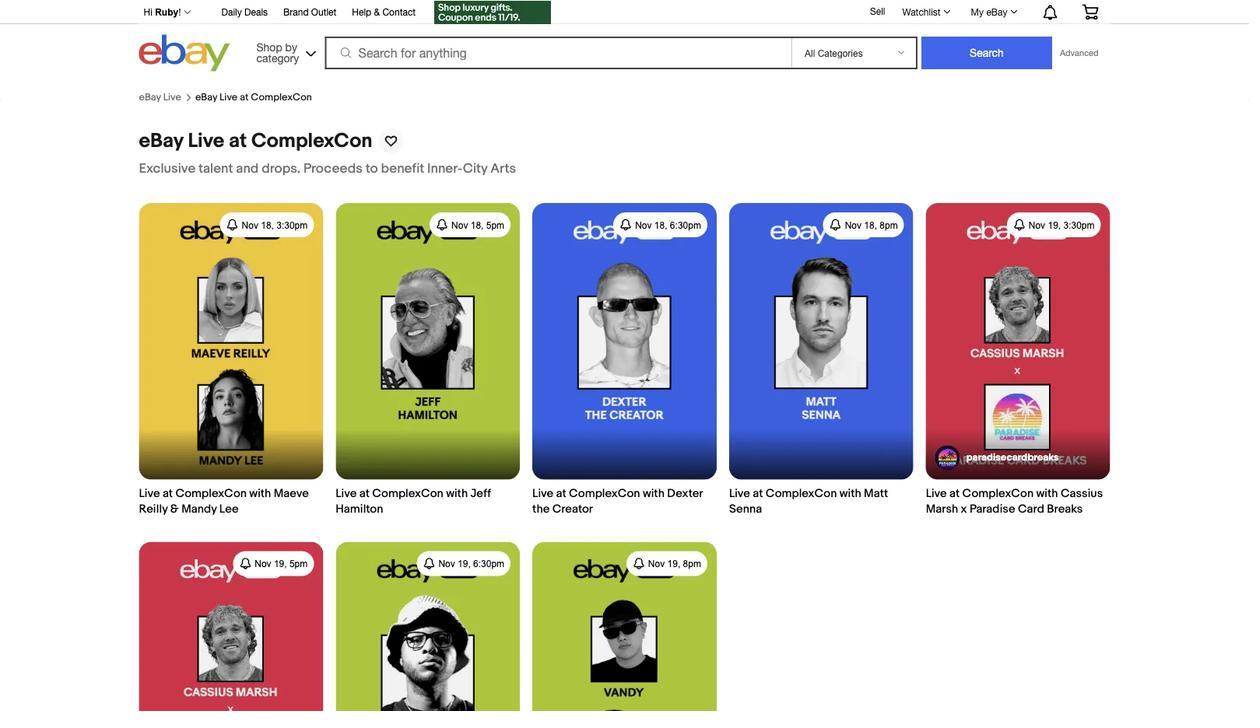 Task type: describe. For each thing, give the bounding box(es) containing it.
at for live at complexcon with maeve reilly & mandy lee
[[163, 487, 173, 501]]

8pm for nov 18, 8pm
[[880, 220, 898, 231]]

nov 19, 3:30pm button
[[1007, 213, 1101, 238]]

18, for jeff
[[471, 220, 484, 231]]

at for live at complexcon with dexter the creator
[[556, 487, 567, 501]]

watchlist
[[903, 6, 941, 17]]

maeve
[[274, 487, 309, 501]]

nov 19, 5pm button
[[233, 552, 314, 577]]

senna
[[730, 503, 762, 517]]

6:30pm for nov 19, 6:30pm
[[473, 559, 505, 570]]

19, for 3:30pm
[[1048, 220, 1061, 231]]

card
[[1019, 503, 1045, 517]]

talent
[[199, 161, 233, 177]]

get the coupon image
[[435, 1, 551, 24]]

ebay live at complexcon link
[[195, 92, 312, 104]]

the
[[533, 503, 550, 517]]

3:30pm for cassius
[[1064, 220, 1095, 231]]

daily
[[222, 7, 242, 18]]

arts
[[491, 161, 516, 177]]

nov 18, 8pm button
[[824, 213, 905, 238]]

nov for nov 19, 5pm
[[255, 559, 271, 570]]

paradisecardbreaks image
[[936, 446, 961, 471]]

nov for nov 19, 3:30pm
[[1029, 220, 1046, 231]]

live at complexcon with dexter the creator link
[[533, 203, 717, 518]]

live inside "live at complexcon with maeve reilly & mandy lee"
[[139, 487, 160, 501]]

shop by category banner
[[135, 0, 1111, 91]]

live inside live at complexcon with cassius marsh x paradise card breaks
[[926, 487, 947, 501]]

daily deals
[[222, 7, 268, 18]]

18, for matt
[[865, 220, 878, 231]]

with for dexter
[[643, 487, 665, 501]]

paradisecardbreaks
[[967, 452, 1059, 464]]

19, for 8pm
[[668, 559, 681, 570]]

live inside live at complexcon with matt senna
[[730, 487, 751, 501]]

advanced
[[1061, 48, 1099, 58]]

nov for nov 18, 5pm
[[452, 220, 468, 231]]

help
[[352, 7, 372, 18]]

& inside account navigation
[[374, 7, 380, 18]]

ebay live
[[139, 92, 181, 104]]

nov 18, 5pm
[[452, 220, 505, 231]]

8pm for nov 19, 8pm
[[683, 559, 702, 570]]

watchlist link
[[894, 2, 958, 21]]

brand
[[284, 7, 309, 18]]

ebay inside "link"
[[987, 6, 1008, 17]]

shop by category button
[[250, 35, 320, 68]]

hi
[[144, 7, 152, 18]]

live at complexcon with maeve reilly & mandy lee
[[139, 487, 309, 517]]

complexcon up exclusive talent and drops. proceeds to benefit inner-city arts
[[251, 129, 373, 153]]

my
[[972, 6, 984, 17]]

6:30pm for nov 18, 6:30pm
[[670, 220, 702, 231]]

with for maeve
[[249, 487, 271, 501]]

nov for nov 18, 8pm
[[845, 220, 862, 231]]

with for matt
[[840, 487, 862, 501]]

live inside live at complexcon with jeff hamilton
[[336, 487, 357, 501]]

brand outlet link
[[284, 4, 337, 21]]

deals
[[245, 7, 268, 18]]

live at complexcon with jeff hamilton link
[[336, 203, 520, 518]]

nov 19, 8pm button
[[627, 552, 708, 577]]

nov 18, 6:30pm
[[636, 220, 702, 231]]

daily deals link
[[222, 4, 268, 21]]

complexcon down category
[[251, 92, 312, 104]]

inner-
[[428, 161, 463, 177]]

to
[[366, 161, 378, 177]]

sell
[[871, 6, 886, 16]]

ruby
[[155, 7, 178, 18]]

nov 18, 3:30pm button
[[220, 213, 314, 238]]

help & contact
[[352, 7, 416, 18]]

complexcon for live at complexcon with dexter the creator
[[569, 487, 641, 501]]

hamilton
[[336, 503, 383, 517]]

nov 19, 8pm
[[649, 559, 702, 570]]

complexcon for live at complexcon with cassius marsh x paradise card breaks
[[963, 487, 1034, 501]]

x
[[961, 503, 968, 517]]

at for live at complexcon with jeff hamilton
[[360, 487, 370, 501]]

live up exclusive
[[163, 92, 181, 104]]

nov for nov 18, 3:30pm
[[242, 220, 258, 231]]

paradisecardbreaks link
[[936, 446, 1059, 471]]



Task type: locate. For each thing, give the bounding box(es) containing it.
18, for maeve
[[261, 220, 274, 231]]

with inside the 'live at complexcon with dexter the creator'
[[643, 487, 665, 501]]

1 horizontal spatial 6:30pm
[[670, 220, 702, 231]]

with inside live at complexcon with matt senna
[[840, 487, 862, 501]]

complexcon left matt
[[766, 487, 837, 501]]

and
[[236, 161, 259, 177]]

1 vertical spatial 8pm
[[683, 559, 702, 570]]

2 3:30pm from the left
[[1064, 220, 1095, 231]]

complexcon inside "live at complexcon with maeve reilly & mandy lee"
[[176, 487, 247, 501]]

4 18, from the left
[[865, 220, 878, 231]]

nov for nov 19, 8pm
[[649, 559, 665, 570]]

live up hamilton
[[336, 487, 357, 501]]

benefit
[[381, 161, 425, 177]]

nov 19, 5pm
[[255, 559, 308, 570]]

1 vertical spatial ebay live at complexcon
[[139, 129, 373, 153]]

0 horizontal spatial 6:30pm
[[473, 559, 505, 570]]

my ebay link
[[963, 2, 1025, 21]]

3:30pm
[[277, 220, 308, 231], [1064, 220, 1095, 231]]

with left matt
[[840, 487, 862, 501]]

1 vertical spatial &
[[170, 503, 179, 517]]

complexcon for live at complexcon with maeve reilly & mandy lee
[[176, 487, 247, 501]]

1 18, from the left
[[261, 220, 274, 231]]

1 3:30pm from the left
[[277, 220, 308, 231]]

at inside live at complexcon with cassius marsh x paradise card breaks
[[950, 487, 960, 501]]

live at complexcon with matt senna link
[[730, 203, 914, 518]]

with for cassius
[[1037, 487, 1059, 501]]

complexcon for live at complexcon with matt senna
[[766, 487, 837, 501]]

complexcon
[[251, 92, 312, 104], [251, 129, 373, 153], [176, 487, 247, 501], [372, 487, 444, 501], [766, 487, 837, 501], [569, 487, 641, 501], [963, 487, 1034, 501]]

with up card
[[1037, 487, 1059, 501]]

your shopping cart image
[[1082, 4, 1100, 20]]

live up reilly
[[139, 487, 160, 501]]

nov inside button
[[1029, 220, 1046, 231]]

3:30pm for maeve
[[277, 220, 308, 231]]

with inside live at complexcon with jeff hamilton
[[446, 487, 468, 501]]

with for jeff
[[446, 487, 468, 501]]

2 18, from the left
[[471, 220, 484, 231]]

5pm for nov 19, 5pm
[[290, 559, 308, 570]]

exclusive
[[139, 161, 196, 177]]

0 vertical spatial 6:30pm
[[670, 220, 702, 231]]

help & contact link
[[352, 4, 416, 21]]

8pm inside nov 18, 8pm button
[[880, 220, 898, 231]]

live up marsh
[[926, 487, 947, 501]]

contact
[[383, 7, 416, 18]]

nov inside 'button'
[[255, 559, 271, 570]]

19, inside button
[[1048, 220, 1061, 231]]

3:30pm inside button
[[277, 220, 308, 231]]

complexcon inside live at complexcon with cassius marsh x paradise card breaks
[[963, 487, 1034, 501]]

nov 18, 5pm button
[[430, 213, 511, 238]]

ebay live at complexcon up and
[[139, 129, 373, 153]]

5pm inside 'button'
[[290, 559, 308, 570]]

cassius
[[1061, 487, 1104, 501]]

creator
[[553, 503, 593, 517]]

& right reilly
[[170, 503, 179, 517]]

live right ebay live link
[[220, 92, 238, 104]]

live at complexcon with dexter the creator
[[533, 487, 703, 517]]

19, for 5pm
[[274, 559, 287, 570]]

nov 18, 6:30pm button
[[614, 213, 708, 238]]

5pm inside button
[[486, 220, 505, 231]]

live at complexcon with cassius marsh x paradise card breaks
[[926, 487, 1104, 517]]

1 horizontal spatial 3:30pm
[[1064, 220, 1095, 231]]

1 with from the left
[[249, 487, 271, 501]]

complexcon inside live at complexcon with matt senna
[[766, 487, 837, 501]]

18, inside nov 18, 8pm button
[[865, 220, 878, 231]]

8pm
[[880, 220, 898, 231], [683, 559, 702, 570]]

& right help
[[374, 7, 380, 18]]

live at complexcon with maeve reilly & mandy lee link
[[139, 203, 323, 518]]

5pm down arts
[[486, 220, 505, 231]]

advanced link
[[1053, 37, 1107, 69]]

by
[[285, 40, 297, 53]]

18,
[[261, 220, 274, 231], [471, 220, 484, 231], [655, 220, 668, 231], [865, 220, 878, 231]]

18, inside nov 18, 6:30pm button
[[655, 220, 668, 231]]

19, inside 'button'
[[274, 559, 287, 570]]

ebay live at complexcon down category
[[195, 92, 312, 104]]

none submit inside the shop by category banner
[[922, 37, 1053, 69]]

1 vertical spatial 6:30pm
[[473, 559, 505, 570]]

with left "dexter"
[[643, 487, 665, 501]]

& inside "live at complexcon with maeve reilly & mandy lee"
[[170, 503, 179, 517]]

19,
[[1048, 220, 1061, 231], [274, 559, 287, 570], [458, 559, 471, 570], [668, 559, 681, 570]]

matt
[[864, 487, 889, 501]]

at inside the 'live at complexcon with dexter the creator'
[[556, 487, 567, 501]]

nov for nov 18, 6:30pm
[[636, 220, 652, 231]]

2 with from the left
[[446, 487, 468, 501]]

with left jeff
[[446, 487, 468, 501]]

complexcon for live at complexcon with jeff hamilton
[[372, 487, 444, 501]]

nov 19, 6:30pm
[[439, 559, 505, 570]]

outlet
[[311, 7, 337, 18]]

at
[[240, 92, 249, 104], [229, 129, 247, 153], [163, 487, 173, 501], [360, 487, 370, 501], [753, 487, 763, 501], [556, 487, 567, 501], [950, 487, 960, 501]]

ebay live link
[[139, 92, 181, 104]]

5 with from the left
[[1037, 487, 1059, 501]]

Search for anything text field
[[327, 38, 789, 68]]

!
[[178, 7, 181, 18]]

nov
[[242, 220, 258, 231], [452, 220, 468, 231], [636, 220, 652, 231], [845, 220, 862, 231], [1029, 220, 1046, 231], [255, 559, 271, 570], [439, 559, 455, 570], [649, 559, 665, 570]]

0 horizontal spatial 5pm
[[290, 559, 308, 570]]

reilly
[[139, 503, 168, 517]]

sell link
[[864, 6, 893, 16]]

drops.
[[262, 161, 301, 177]]

shop
[[257, 40, 282, 53]]

1 horizontal spatial 8pm
[[880, 220, 898, 231]]

0 horizontal spatial 3:30pm
[[277, 220, 308, 231]]

nov 18, 8pm
[[845, 220, 898, 231]]

shop by category
[[257, 40, 299, 64]]

0 vertical spatial 5pm
[[486, 220, 505, 231]]

nov 18, 3:30pm
[[242, 220, 308, 231]]

4 with from the left
[[643, 487, 665, 501]]

None submit
[[922, 37, 1053, 69]]

at inside "live at complexcon with maeve reilly & mandy lee"
[[163, 487, 173, 501]]

5pm down maeve
[[290, 559, 308, 570]]

hi ruby !
[[144, 7, 181, 18]]

my ebay
[[972, 6, 1008, 17]]

0 vertical spatial &
[[374, 7, 380, 18]]

live up talent on the left top
[[188, 129, 224, 153]]

complexcon up mandy
[[176, 487, 247, 501]]

5pm
[[486, 220, 505, 231], [290, 559, 308, 570]]

ebay live at complexcon
[[195, 92, 312, 104], [139, 129, 373, 153]]

brand outlet
[[284, 7, 337, 18]]

complexcon inside live at complexcon with jeff hamilton
[[372, 487, 444, 501]]

with inside "live at complexcon with maeve reilly & mandy lee"
[[249, 487, 271, 501]]

1 horizontal spatial 5pm
[[486, 220, 505, 231]]

live
[[163, 92, 181, 104], [220, 92, 238, 104], [188, 129, 224, 153], [139, 487, 160, 501], [336, 487, 357, 501], [730, 487, 751, 501], [533, 487, 554, 501], [926, 487, 947, 501]]

with left maeve
[[249, 487, 271, 501]]

with
[[249, 487, 271, 501], [446, 487, 468, 501], [840, 487, 862, 501], [643, 487, 665, 501], [1037, 487, 1059, 501]]

18, for dexter
[[655, 220, 668, 231]]

1 vertical spatial 5pm
[[290, 559, 308, 570]]

complexcon up hamilton
[[372, 487, 444, 501]]

0 vertical spatial 8pm
[[880, 220, 898, 231]]

1 horizontal spatial &
[[374, 7, 380, 18]]

live up senna
[[730, 487, 751, 501]]

nov 19, 3:30pm
[[1029, 220, 1095, 231]]

account navigation
[[135, 0, 1111, 26]]

ebay
[[987, 6, 1008, 17], [139, 92, 161, 104], [195, 92, 217, 104], [139, 129, 184, 153]]

0 horizontal spatial &
[[170, 503, 179, 517]]

breaks
[[1048, 503, 1084, 517]]

8pm inside nov 19, 8pm button
[[683, 559, 702, 570]]

lee
[[219, 503, 239, 517]]

live at complexcon with jeff hamilton
[[336, 487, 491, 517]]

0 vertical spatial ebay live at complexcon
[[195, 92, 312, 104]]

live inside the 'live at complexcon with dexter the creator'
[[533, 487, 554, 501]]

0 horizontal spatial 8pm
[[683, 559, 702, 570]]

paradise
[[970, 503, 1016, 517]]

nov 19, 6:30pm button
[[417, 552, 511, 577]]

live at complexcon with matt senna
[[730, 487, 889, 517]]

6:30pm
[[670, 220, 702, 231], [473, 559, 505, 570]]

5pm for nov 18, 5pm
[[486, 220, 505, 231]]

at for live at complexcon with matt senna
[[753, 487, 763, 501]]

complexcon up creator
[[569, 487, 641, 501]]

at for live at complexcon with cassius marsh x paradise card breaks
[[950, 487, 960, 501]]

3 with from the left
[[840, 487, 862, 501]]

live up the
[[533, 487, 554, 501]]

at inside live at complexcon with matt senna
[[753, 487, 763, 501]]

3:30pm inside button
[[1064, 220, 1095, 231]]

19, for 6:30pm
[[458, 559, 471, 570]]

category
[[257, 51, 299, 64]]

marsh
[[926, 503, 959, 517]]

nov for nov 19, 6:30pm
[[439, 559, 455, 570]]

jeff
[[471, 487, 491, 501]]

with inside live at complexcon with cassius marsh x paradise card breaks
[[1037, 487, 1059, 501]]

complexcon inside the 'live at complexcon with dexter the creator'
[[569, 487, 641, 501]]

dexter
[[668, 487, 703, 501]]

exclusive talent and drops. proceeds to benefit inner-city arts
[[139, 161, 516, 177]]

complexcon up "paradise"
[[963, 487, 1034, 501]]

18, inside nov 18, 3:30pm button
[[261, 220, 274, 231]]

&
[[374, 7, 380, 18], [170, 503, 179, 517]]

at inside live at complexcon with jeff hamilton
[[360, 487, 370, 501]]

mandy
[[182, 503, 217, 517]]

18, inside nov 18, 5pm button
[[471, 220, 484, 231]]

3 18, from the left
[[655, 220, 668, 231]]

proceeds
[[304, 161, 363, 177]]

city
[[463, 161, 488, 177]]



Task type: vqa. For each thing, say whether or not it's contained in the screenshot.
Brand
yes



